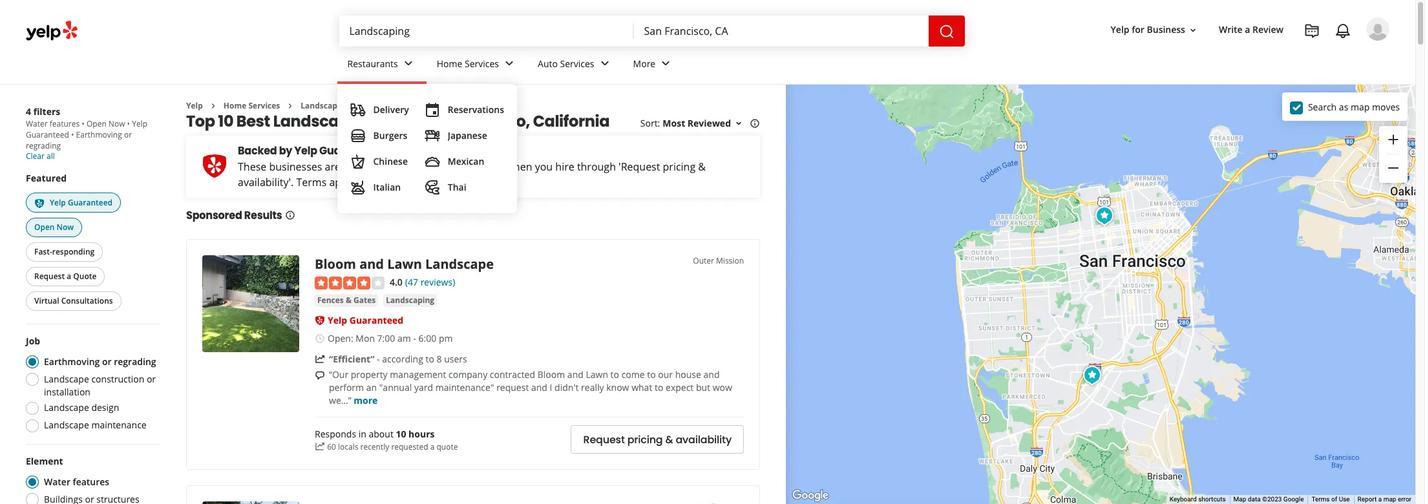 Task type: locate. For each thing, give the bounding box(es) containing it.
google
[[1284, 496, 1305, 503]]

0 vertical spatial request
[[34, 271, 65, 282]]

1 horizontal spatial now
[[109, 118, 125, 129]]

0 horizontal spatial terms
[[296, 176, 327, 190]]

1 horizontal spatial more
[[392, 176, 419, 190]]

lawn inside "our property management company contracted bloom and lawn to come to our house and perform an "annual yard maintenance" request and i didn't really know what to expect but wow we…"
[[586, 369, 609, 381]]

1 vertical spatial water
[[44, 476, 70, 489]]

for up "learn more" link at the top left of the page
[[380, 160, 394, 174]]

guaranteed up open now
[[68, 197, 113, 208]]

24 chevron down v2 image inside home services link
[[502, 56, 517, 71]]

water down element
[[44, 476, 70, 489]]

0 vertical spatial option group
[[22, 335, 160, 436]]

0 horizontal spatial open
[[34, 222, 55, 233]]

3 24 chevron down v2 image from the left
[[597, 56, 613, 71]]

virtual consultations button
[[26, 292, 121, 311]]

landscape down landscape design
[[44, 419, 89, 432]]

write a review link
[[1214, 18, 1289, 42]]

bloom and lawn landscape image
[[202, 256, 299, 353], [1080, 362, 1106, 388]]

1 vertical spatial lawn
[[586, 369, 609, 381]]

landscape up "reviews)"
[[426, 256, 494, 273]]

more down the coverage on the top of the page
[[392, 176, 419, 190]]

home services left 16 chevron right v2 image
[[224, 100, 280, 111]]

clear all link
[[26, 151, 55, 162]]

yelp
[[1111, 24, 1130, 36], [186, 100, 203, 111], [132, 118, 148, 129], [295, 144, 317, 159], [50, 197, 66, 208], [328, 314, 347, 327]]

0 horizontal spatial regrading
[[26, 140, 61, 151]]

pm
[[439, 332, 453, 345]]

regrading inside 'option group'
[[114, 356, 156, 368]]

-
[[414, 332, 416, 345], [377, 353, 380, 365]]

24 chevron down v2 image for restaurants
[[401, 56, 416, 71]]

water down 4 filters
[[26, 118, 48, 129]]

learn more
[[361, 176, 419, 190]]

home up reservations link
[[437, 57, 463, 70]]

landscaping left 24 delivery v2 image
[[301, 100, 349, 111]]

request inside featured group
[[34, 271, 65, 282]]

more down an
[[354, 395, 378, 407]]

landscape up installation
[[44, 373, 89, 386]]

services down find text field
[[465, 57, 499, 70]]

1 vertical spatial -
[[377, 353, 380, 365]]

earthmoving inside 'option group'
[[44, 356, 100, 368]]

more link
[[354, 395, 378, 407]]

0 vertical spatial for
[[1132, 24, 1145, 36]]

0 vertical spatial yelp guaranteed button
[[26, 193, 121, 213]]

notifications image
[[1336, 23, 1352, 39]]

guaranteed up the all
[[26, 129, 69, 140]]

request down really
[[584, 432, 625, 447]]

24 chevron down v2 image
[[401, 56, 416, 71], [502, 56, 517, 71], [597, 56, 613, 71], [658, 56, 674, 71]]

san
[[418, 111, 447, 132]]

0 vertical spatial or
[[124, 129, 132, 140]]

request pricing & availability
[[584, 432, 732, 447]]

1 horizontal spatial or
[[124, 129, 132, 140]]

landscape inside landscape construction or installation
[[44, 373, 89, 386]]

"efficient" - according to 8 users
[[329, 353, 467, 365]]

1 vertical spatial &
[[346, 295, 352, 306]]

16 trending v2 image
[[315, 442, 325, 452]]

bloom
[[315, 256, 356, 273], [538, 369, 565, 381]]

earthmoving or regrading down the filters
[[26, 129, 132, 151]]

installation
[[44, 386, 91, 399]]

0 vertical spatial earthmoving
[[76, 129, 122, 140]]

0 horizontal spatial home services
[[224, 100, 280, 111]]

to left 'our'
[[648, 369, 656, 381]]

guaranteed up 7:00
[[350, 314, 404, 327]]

quote
[[437, 441, 458, 452]]

2 horizontal spatial services
[[560, 57, 595, 70]]

1 horizontal spatial home services link
[[427, 47, 528, 84]]

4 filters
[[26, 105, 60, 118]]

users
[[444, 353, 467, 365]]

request a quote
[[34, 271, 97, 282]]

and up "didn't"
[[568, 369, 584, 381]]

a inside button
[[67, 271, 71, 282]]

16 trending v2 image
[[315, 354, 325, 365]]

pricing down what
[[628, 432, 663, 447]]

yelp inside featured group
[[50, 197, 66, 208]]

italian link
[[345, 175, 414, 200]]

our
[[659, 369, 673, 381]]

fences & gates
[[318, 295, 376, 306]]

yelp left "top"
[[132, 118, 148, 129]]

24 chevron down v2 image left auto in the left of the page
[[502, 56, 517, 71]]

10
[[218, 111, 234, 132], [396, 428, 406, 440]]

24 chevron down v2 image inside more link
[[658, 56, 674, 71]]

0 vertical spatial earthmoving or regrading
[[26, 129, 132, 151]]

$2,500
[[471, 160, 503, 174]]

what
[[632, 382, 653, 394]]

top 10 best landscaping near san francisco, california
[[186, 111, 610, 132]]

as
[[1340, 101, 1349, 113]]

of
[[1332, 496, 1338, 503]]

1 horizontal spatial none field
[[644, 24, 919, 38]]

yelp guaranteed button up "mon"
[[328, 314, 404, 327]]

services right auto in the left of the page
[[560, 57, 595, 70]]

0 horizontal spatial now
[[57, 222, 74, 233]]

water
[[26, 118, 48, 129], [44, 476, 70, 489]]

home services link
[[427, 47, 528, 84], [224, 100, 280, 111]]

1 horizontal spatial &
[[666, 432, 673, 447]]

2 option group from the top
[[22, 456, 160, 504]]

0 horizontal spatial services
[[249, 100, 280, 111]]

yelp guaranteed down the filters
[[26, 118, 148, 140]]

review
[[1253, 24, 1284, 36]]

home services link left 16 chevron right v2 image
[[224, 100, 280, 111]]

learn
[[361, 176, 390, 190]]

user actions element
[[1101, 16, 1408, 96]]

yelp guaranteed button up open now
[[26, 193, 121, 213]]

bloom up 4 star rating image
[[315, 256, 356, 273]]

1 horizontal spatial -
[[414, 332, 416, 345]]

to left 8
[[426, 353, 435, 365]]

0 vertical spatial water
[[26, 118, 48, 129]]

1 vertical spatial more
[[354, 395, 378, 407]]

7:00
[[377, 332, 395, 345]]

1 vertical spatial landscaping link
[[384, 294, 437, 307]]

& left gates
[[346, 295, 352, 306]]

0 vertical spatial open
[[87, 118, 107, 129]]

24 chevron down v2 image inside auto services link
[[597, 56, 613, 71]]

- right am
[[414, 332, 416, 345]]

regrading up featured
[[26, 140, 61, 151]]

1 horizontal spatial request
[[584, 432, 625, 447]]

regrading up construction
[[114, 356, 156, 368]]

request up virtual
[[34, 271, 65, 282]]

0 vertical spatial terms
[[296, 176, 327, 190]]

landscaping down (47
[[386, 295, 435, 306]]

now inside button
[[57, 222, 74, 233]]

pricing inside button
[[628, 432, 663, 447]]

1 horizontal spatial open
[[87, 118, 107, 129]]

company
[[449, 369, 488, 381]]

top
[[186, 111, 215, 132]]

0 horizontal spatial home
[[224, 100, 247, 111]]

japanese
[[448, 129, 487, 142]]

1 vertical spatial request
[[584, 432, 625, 447]]

1 vertical spatial terms
[[1312, 496, 1331, 503]]

0 horizontal spatial bloom
[[315, 256, 356, 273]]

lawn up really
[[586, 369, 609, 381]]

0 vertical spatial home services link
[[427, 47, 528, 84]]

16 yelp guaranteed v2 image
[[34, 198, 45, 208]]

businesses
[[269, 160, 322, 174]]

a right write
[[1246, 24, 1251, 36]]

1 none field from the left
[[350, 24, 624, 38]]

0 horizontal spatial request
[[34, 271, 65, 282]]

option group
[[22, 335, 160, 436], [22, 456, 160, 504]]

keyboard
[[1170, 496, 1197, 503]]

1 vertical spatial earthmoving
[[44, 356, 100, 368]]

a for write
[[1246, 24, 1251, 36]]

0 vertical spatial bloom and lawn landscape image
[[202, 256, 299, 353]]

24 burgers v2 image
[[350, 128, 366, 144]]

0 horizontal spatial map
[[1352, 101, 1371, 113]]

1 horizontal spatial bloom
[[538, 369, 565, 381]]

landscaping inside button
[[386, 295, 435, 306]]

outer mission
[[693, 256, 744, 267]]

16 info v2 image
[[285, 210, 295, 221]]

yelp up businesses
[[295, 144, 317, 159]]

map region
[[779, 64, 1426, 504]]

map data ©2023 google
[[1234, 496, 1305, 503]]

24 chevron down v2 image for more
[[658, 56, 674, 71]]

landscape down installation
[[44, 402, 89, 414]]

1 vertical spatial regrading
[[114, 356, 156, 368]]

& down the most reviewed popup button on the top of page
[[699, 160, 706, 174]]

liaison landscapes image
[[1092, 203, 1118, 229]]

yelp guaranteed inside button
[[50, 197, 113, 208]]

0 vertical spatial 10
[[218, 111, 234, 132]]

- up property
[[377, 353, 380, 365]]

1 vertical spatial yelp guaranteed button
[[328, 314, 404, 327]]

0 horizontal spatial for
[[380, 160, 394, 174]]

for inside button
[[1132, 24, 1145, 36]]

24 chevron down v2 image right more
[[658, 56, 674, 71]]

featured group
[[23, 172, 160, 314]]

keyboard shortcuts button
[[1170, 495, 1226, 504]]

16 clock v2 image
[[315, 334, 325, 344]]

(47 reviews) link
[[405, 275, 455, 289]]

or inside landscape construction or installation
[[147, 373, 156, 386]]

features inside 'option group'
[[73, 476, 109, 489]]

features down landscape maintenance
[[73, 476, 109, 489]]

2 24 chevron down v2 image from the left
[[502, 56, 517, 71]]

16 chevron right v2 image
[[208, 101, 218, 111]]

1 vertical spatial bloom and lawn landscape image
[[1080, 362, 1106, 388]]

terms
[[296, 176, 327, 190], [1312, 496, 1331, 503]]

option group containing element
[[22, 456, 160, 504]]

10 up the 60 locals recently requested a quote
[[396, 428, 406, 440]]

search
[[1309, 101, 1337, 113]]

2 none field from the left
[[644, 24, 919, 38]]

earthmoving or regrading up landscape construction or installation
[[44, 356, 156, 368]]

yelp guaranteed up open now
[[50, 197, 113, 208]]

1 vertical spatial for
[[380, 160, 394, 174]]

moves
[[1373, 101, 1401, 113]]

and up but
[[704, 369, 720, 381]]

10 right "top"
[[218, 111, 234, 132]]

requested
[[391, 441, 428, 452]]

pricing
[[663, 160, 696, 174], [628, 432, 663, 447]]

4 24 chevron down v2 image from the left
[[658, 56, 674, 71]]

24 sushi v2 image
[[425, 128, 440, 144]]

0 vertical spatial landscaping link
[[301, 100, 349, 111]]

map left error
[[1384, 496, 1397, 503]]

1 horizontal spatial regrading
[[114, 356, 156, 368]]

24 chevron down v2 image inside the restaurants link
[[401, 56, 416, 71]]

reservations link
[[420, 97, 510, 123]]

lawn up (47
[[387, 256, 422, 273]]

group
[[1380, 126, 1408, 183]]

coverage
[[397, 160, 441, 174]]

0 vertical spatial home
[[437, 57, 463, 70]]

am
[[398, 332, 411, 345]]

fences
[[318, 295, 344, 306]]

1 horizontal spatial home
[[437, 57, 463, 70]]

0 horizontal spatial or
[[102, 356, 112, 368]]

open inside button
[[34, 222, 55, 233]]

data
[[1249, 496, 1261, 503]]

house
[[676, 369, 702, 381]]

1 option group from the top
[[22, 335, 160, 436]]

16 chevron down v2 image
[[734, 118, 744, 129]]

1 horizontal spatial 10
[[396, 428, 406, 440]]

2 horizontal spatial &
[[699, 160, 706, 174]]

None field
[[350, 24, 624, 38], [644, 24, 919, 38]]

terms left of
[[1312, 496, 1331, 503]]

a right report in the right of the page
[[1379, 496, 1383, 503]]

yelp for business button
[[1106, 18, 1204, 42]]

24 chevron down v2 image right restaurants
[[401, 56, 416, 71]]

mission
[[717, 256, 744, 267]]

& left availability at the bottom of page
[[666, 432, 673, 447]]

features
[[50, 118, 80, 129], [73, 476, 109, 489]]

24 italian v2 image
[[350, 180, 366, 195]]

to right the up
[[459, 160, 468, 174]]

1 vertical spatial home services
[[224, 100, 280, 111]]

1 horizontal spatial for
[[1132, 24, 1145, 36]]

backed
[[238, 144, 277, 159]]

restaurants
[[348, 57, 398, 70]]

0 horizontal spatial more
[[354, 395, 378, 407]]

1 horizontal spatial lawn
[[586, 369, 609, 381]]

or inside earthmoving or regrading
[[124, 129, 132, 140]]

2 horizontal spatial •
[[127, 118, 130, 129]]

come
[[622, 369, 645, 381]]

auto services link
[[528, 47, 623, 84]]

job
[[26, 335, 40, 348]]

near
[[377, 111, 415, 132]]

1 vertical spatial open
[[34, 222, 55, 233]]

0 vertical spatial -
[[414, 332, 416, 345]]

24 chevron down v2 image for auto services
[[597, 56, 613, 71]]

0 vertical spatial regrading
[[26, 140, 61, 151]]

1 vertical spatial bloom
[[538, 369, 565, 381]]

"efficient"
[[329, 353, 375, 365]]

1 horizontal spatial map
[[1384, 496, 1397, 503]]

all
[[47, 151, 55, 162]]

zoom in image
[[1386, 132, 1402, 147]]

1 vertical spatial now
[[57, 222, 74, 233]]

landscaping up backed by yelp guaranteed on the top of page
[[273, 111, 374, 132]]

0 vertical spatial bloom
[[315, 256, 356, 273]]

0 horizontal spatial landscaping link
[[301, 100, 349, 111]]

best
[[237, 111, 270, 132]]

1 horizontal spatial landscaping link
[[384, 294, 437, 307]]

open now button
[[26, 218, 82, 238]]

iconyelpguaranteedlarge image
[[202, 153, 228, 179], [202, 153, 228, 179]]

landscaping link left 24 delivery v2 image
[[301, 100, 349, 111]]

fences & gates button
[[315, 294, 378, 307]]

1 vertical spatial map
[[1384, 496, 1397, 503]]

report
[[1358, 496, 1378, 503]]

2 horizontal spatial or
[[147, 373, 156, 386]]

a left quote
[[67, 271, 71, 282]]

landscaping link for bloom and lawn landscape
[[384, 294, 437, 307]]

0 vertical spatial lawn
[[387, 256, 422, 273]]

home services link down find text field
[[427, 47, 528, 84]]

for left business
[[1132, 24, 1145, 36]]

1 horizontal spatial yelp guaranteed button
[[328, 314, 404, 327]]

24 chevron down v2 image right auto services
[[597, 56, 613, 71]]

map right as
[[1352, 101, 1371, 113]]

clear
[[26, 151, 45, 162]]

1 vertical spatial pricing
[[628, 432, 663, 447]]

yelp right 16 yelp guaranteed v2 icon
[[50, 197, 66, 208]]

water for water features
[[44, 476, 70, 489]]

features down the filters
[[50, 118, 80, 129]]

home right 16 chevron right v2 icon
[[224, 100, 247, 111]]

by
[[279, 144, 292, 159]]

menu containing delivery
[[337, 84, 517, 213]]

water inside 'option group'
[[44, 476, 70, 489]]

iconyelpguaranteedbadgesmall image
[[315, 316, 325, 326], [315, 316, 325, 326]]

and up 4 star rating image
[[360, 256, 384, 273]]

when
[[506, 160, 533, 174]]

california
[[533, 111, 610, 132]]

0 vertical spatial pricing
[[663, 160, 696, 174]]

2 vertical spatial &
[[666, 432, 673, 447]]

1 24 chevron down v2 image from the left
[[401, 56, 416, 71]]

we…"
[[329, 395, 352, 407]]

didn't
[[555, 382, 579, 394]]

24 thai v2 image
[[425, 180, 440, 195]]

services left 16 chevron right v2 image
[[249, 100, 280, 111]]

landscaping link down (47
[[384, 294, 437, 307]]

60
[[327, 441, 336, 452]]

menu
[[337, 84, 517, 213]]

2 vertical spatial or
[[147, 373, 156, 386]]

yelp left business
[[1111, 24, 1130, 36]]

yelp guaranteed
[[26, 118, 148, 140], [50, 197, 113, 208], [328, 314, 404, 327]]

pricing right 'request
[[663, 160, 696, 174]]

1 vertical spatial yelp guaranteed
[[50, 197, 113, 208]]

or
[[124, 129, 132, 140], [102, 356, 112, 368], [147, 373, 156, 386]]

these businesses are eligible for coverage up to $2,500 when you hire through 'request pricing & availability'. terms apply.
[[238, 160, 706, 190]]

0 vertical spatial features
[[50, 118, 80, 129]]

None search field
[[339, 16, 968, 47]]

0 horizontal spatial home services link
[[224, 100, 280, 111]]

1 vertical spatial home
[[224, 100, 247, 111]]

1 vertical spatial home services link
[[224, 100, 280, 111]]

terms down businesses
[[296, 176, 327, 190]]

&
[[699, 160, 706, 174], [346, 295, 352, 306], [666, 432, 673, 447]]

home services down find text field
[[437, 57, 499, 70]]

1 vertical spatial or
[[102, 356, 112, 368]]

24 reservations v2 image
[[425, 102, 440, 118]]

0 horizontal spatial none field
[[350, 24, 624, 38]]

0 vertical spatial home services
[[437, 57, 499, 70]]

1 horizontal spatial home services
[[437, 57, 499, 70]]

0 vertical spatial map
[[1352, 101, 1371, 113]]

0 horizontal spatial 10
[[218, 111, 234, 132]]

bloom up i
[[538, 369, 565, 381]]

yelp guaranteed up "mon"
[[328, 314, 404, 327]]

these
[[238, 160, 267, 174]]

1 vertical spatial earthmoving or regrading
[[44, 356, 156, 368]]



Task type: vqa. For each thing, say whether or not it's contained in the screenshot.
for inside the These businesses are eligible for coverage up to $2,500 when you hire through 'Request pricing & availability'. Terms apply.
yes



Task type: describe. For each thing, give the bounding box(es) containing it.
0 horizontal spatial yelp guaranteed button
[[26, 193, 121, 213]]

liaison landscapes image
[[1092, 203, 1118, 229]]

shortcuts
[[1199, 496, 1226, 503]]

to up know
[[611, 369, 620, 381]]

terms inside these businesses are eligible for coverage up to $2,500 when you hire through 'request pricing & availability'. terms apply.
[[296, 176, 327, 190]]

reservations
[[448, 103, 504, 116]]

regrading inside earthmoving or regrading
[[26, 140, 61, 151]]

in
[[359, 428, 367, 440]]

mexican link
[[420, 149, 510, 175]]

hire
[[556, 160, 575, 174]]

landscaping link for yelp
[[301, 100, 349, 111]]

write a review
[[1220, 24, 1284, 36]]

2 vertical spatial yelp guaranteed
[[328, 314, 404, 327]]

delivery
[[373, 103, 409, 116]]

map
[[1234, 496, 1247, 503]]

0 vertical spatial more
[[392, 176, 419, 190]]

error
[[1399, 496, 1412, 503]]

reviewed
[[688, 117, 731, 130]]

mexican
[[448, 155, 485, 167]]

sponsored results
[[186, 208, 282, 223]]

know
[[607, 382, 630, 394]]

virtual consultations
[[34, 296, 113, 307]]

request for request a quote
[[34, 271, 65, 282]]

virtual
[[34, 296, 59, 307]]

24 chevron down v2 image for home services
[[502, 56, 517, 71]]

request
[[497, 382, 529, 394]]

yelp up the open:
[[328, 314, 347, 327]]

business categories element
[[337, 47, 1390, 213]]

gates
[[354, 295, 376, 306]]

italian
[[373, 181, 401, 193]]

eligible
[[343, 160, 378, 174]]

24 mexican v2 image
[[425, 154, 440, 169]]

0 vertical spatial now
[[109, 118, 125, 129]]

(47 reviews)
[[405, 276, 455, 289]]

but
[[696, 382, 711, 394]]

most reviewed
[[663, 117, 731, 130]]

terms of use link
[[1312, 496, 1351, 503]]

request for request pricing & availability
[[584, 432, 625, 447]]

a left quote in the bottom left of the page
[[430, 441, 435, 452]]

nolan p. image
[[1367, 17, 1390, 41]]

design
[[91, 402, 119, 414]]

pricing inside these businesses are eligible for coverage up to $2,500 when you hire through 'request pricing & availability'. terms apply.
[[663, 160, 696, 174]]

16 info v2 image
[[750, 118, 761, 129]]

search image
[[939, 24, 955, 39]]

auto
[[538, 57, 558, 70]]

really
[[581, 382, 604, 394]]

maintenance
[[91, 419, 147, 432]]

0 horizontal spatial &
[[346, 295, 352, 306]]

to inside these businesses are eligible for coverage up to $2,500 when you hire through 'request pricing & availability'. terms apply.
[[459, 160, 468, 174]]

thai
[[448, 181, 467, 193]]

"annual
[[379, 382, 412, 394]]

a for report
[[1379, 496, 1383, 503]]

thai link
[[420, 175, 510, 200]]

zoom out image
[[1386, 161, 1402, 176]]

more link
[[623, 47, 684, 84]]

a for request
[[67, 271, 71, 282]]

projects image
[[1305, 23, 1321, 39]]

menu inside business categories "element"
[[337, 84, 517, 213]]

option group containing job
[[22, 335, 160, 436]]

report a map error
[[1358, 496, 1412, 503]]

Near text field
[[644, 24, 919, 38]]

home services inside business categories "element"
[[437, 57, 499, 70]]

24 delivery v2 image
[[350, 102, 366, 118]]

fast-
[[34, 247, 52, 258]]

1 vertical spatial 10
[[396, 428, 406, 440]]

(47
[[405, 276, 418, 289]]

4 star rating image
[[315, 277, 385, 290]]

you
[[535, 160, 553, 174]]

use
[[1340, 496, 1351, 503]]

"our
[[329, 369, 349, 381]]

services for home services link to the right
[[465, 57, 499, 70]]

up
[[443, 160, 456, 174]]

property
[[351, 369, 388, 381]]

water for water features • open now •
[[26, 118, 48, 129]]

through
[[577, 160, 616, 174]]

japanese link
[[420, 123, 510, 149]]

open: mon 7:00 am - 6:00 pm
[[328, 332, 453, 345]]

more
[[633, 57, 656, 70]]

yelp inside button
[[1111, 24, 1130, 36]]

features for water features • open now •
[[50, 118, 80, 129]]

0 vertical spatial yelp guaranteed
[[26, 118, 148, 140]]

24 chinese v2 image
[[350, 154, 366, 169]]

are
[[325, 160, 341, 174]]

guaranteed down 24 burgers v2 image
[[319, 144, 382, 159]]

landscape for landscape construction or installation
[[44, 373, 89, 386]]

filters
[[33, 105, 60, 118]]

bloom inside "our property management company contracted bloom and lawn to come to our house and perform an "annual yard maintenance" request and i didn't really know what to expect but wow we…"
[[538, 369, 565, 381]]

16 chevron right v2 image
[[285, 101, 296, 111]]

landscape design
[[44, 402, 119, 414]]

i
[[550, 382, 553, 394]]

quote
[[73, 271, 97, 282]]

about
[[369, 428, 394, 440]]

and left i
[[532, 382, 548, 394]]

services for auto services link
[[560, 57, 595, 70]]

16 speech v2 image
[[315, 370, 325, 381]]

home inside business categories "element"
[[437, 57, 463, 70]]

restaurants link
[[337, 47, 427, 84]]

Find text field
[[350, 24, 624, 38]]

burgers
[[373, 129, 408, 142]]

60 locals recently requested a quote
[[327, 441, 458, 452]]

bloom and lawn landscape link
[[315, 256, 494, 273]]

report a map error link
[[1358, 496, 1412, 503]]

water features • open now •
[[26, 118, 132, 129]]

expect
[[666, 382, 694, 394]]

for inside these businesses are eligible for coverage up to $2,500 when you hire through 'request pricing & availability'. terms apply.
[[380, 160, 394, 174]]

0 horizontal spatial lawn
[[387, 256, 422, 273]]

sort:
[[641, 117, 660, 130]]

yelp left 16 chevron right v2 icon
[[186, 100, 203, 111]]

write
[[1220, 24, 1243, 36]]

google image
[[790, 488, 832, 504]]

backed by yelp guaranteed
[[238, 144, 382, 159]]

0 horizontal spatial bloom and lawn landscape image
[[202, 256, 299, 353]]

features for water features
[[73, 476, 109, 489]]

none field near
[[644, 24, 919, 38]]

open:
[[328, 332, 354, 345]]

0 horizontal spatial •
[[69, 129, 76, 140]]

availability'.
[[238, 176, 294, 190]]

to down 'our'
[[655, 382, 664, 394]]

0 horizontal spatial -
[[377, 353, 380, 365]]

chinese link
[[345, 149, 414, 175]]

landscape for landscape maintenance
[[44, 419, 89, 432]]

1 horizontal spatial •
[[82, 118, 85, 129]]

business
[[1148, 24, 1186, 36]]

& inside these businesses are eligible for coverage up to $2,500 when you hire through 'request pricing & availability'. terms apply.
[[699, 160, 706, 174]]

16 chevron down v2 image
[[1189, 25, 1199, 35]]

earthmoving inside earthmoving or regrading
[[76, 129, 122, 140]]

featured
[[26, 172, 67, 184]]

water features
[[44, 476, 109, 489]]

burgers link
[[345, 123, 414, 149]]

guaranteed inside featured group
[[68, 197, 113, 208]]

according
[[382, 353, 423, 365]]

an
[[366, 382, 377, 394]]

outer
[[693, 256, 715, 267]]

map for error
[[1384, 496, 1397, 503]]

map for moves
[[1352, 101, 1371, 113]]

landscape for landscape design
[[44, 402, 89, 414]]

clear all
[[26, 151, 55, 162]]

bloom and lawn landscape image
[[1080, 362, 1106, 388]]

1 horizontal spatial terms
[[1312, 496, 1331, 503]]

none field find
[[350, 24, 624, 38]]



